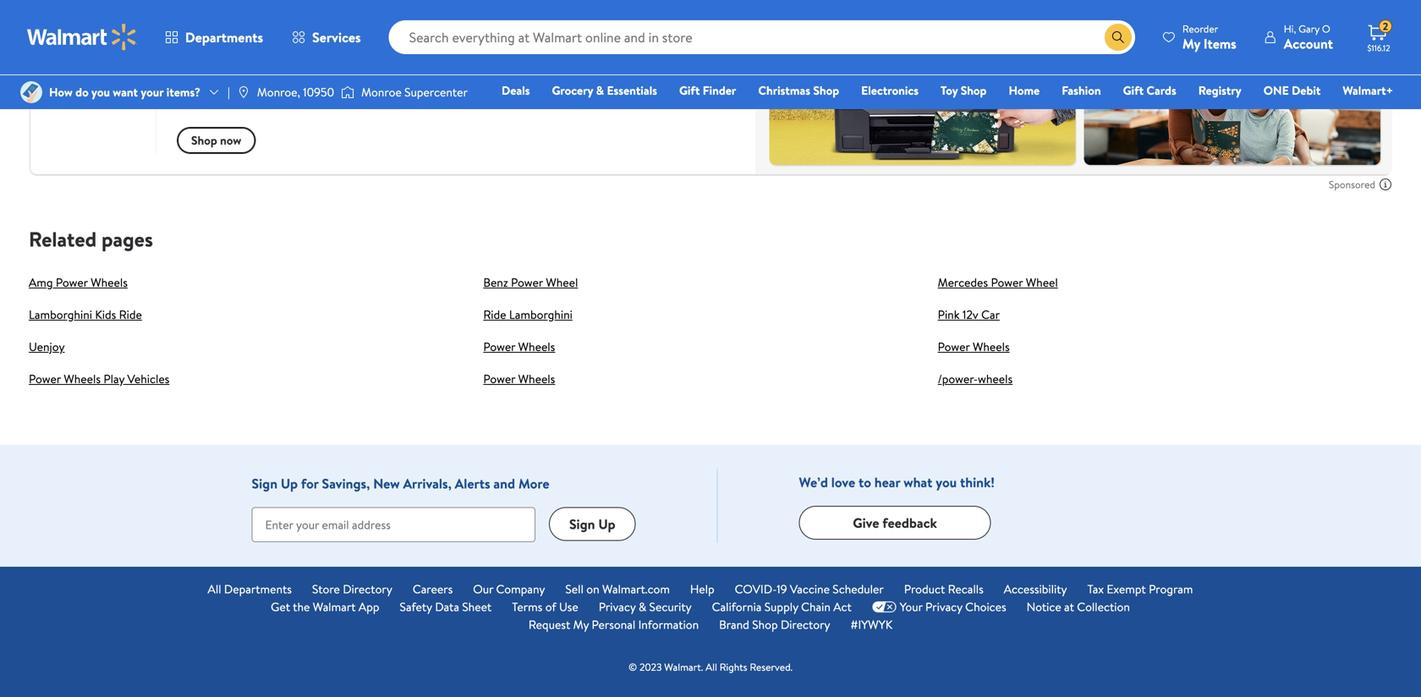 Task type: locate. For each thing, give the bounding box(es) containing it.
lamborghini up uenjoy
[[29, 306, 92, 323]]

departments up "|"
[[185, 28, 263, 47]]

supercenter
[[404, 84, 468, 100]]

alerts
[[455, 474, 490, 493]]

2 gift from the left
[[1123, 82, 1144, 99]]

 image
[[341, 84, 355, 101], [237, 85, 250, 99]]

gift left finder
[[679, 82, 700, 99]]

0 horizontal spatial gift
[[679, 82, 700, 99]]

privacy down "product recalls" link
[[925, 599, 962, 615]]

o
[[1322, 22, 1330, 36]]

wheels
[[978, 371, 1013, 387]]

1 vertical spatial sign
[[569, 515, 595, 533]]

1 horizontal spatial shop
[[813, 82, 839, 99]]

1 horizontal spatial gift
[[1123, 82, 1144, 99]]

terms
[[512, 599, 543, 615]]

grocery
[[552, 82, 593, 99]]

account
[[1284, 34, 1333, 53]]

& down walmart.com
[[639, 599, 646, 615]]

1 vertical spatial up
[[598, 515, 615, 533]]

0 vertical spatial you
[[91, 84, 110, 100]]

choices
[[965, 599, 1006, 615]]

0 horizontal spatial  image
[[237, 85, 250, 99]]

privacy down sell on walmart.com "link" on the bottom left
[[599, 599, 636, 615]]

shop inside "link"
[[813, 82, 839, 99]]

we'd
[[799, 473, 828, 492]]

lamborghini down benz power wheel
[[509, 306, 573, 323]]

Search search field
[[389, 20, 1135, 54]]

notice
[[1027, 599, 1061, 615]]

1 horizontal spatial up
[[598, 515, 615, 533]]

0 horizontal spatial ride
[[119, 306, 142, 323]]

electronics link
[[854, 81, 926, 99]]

1 horizontal spatial wheel
[[1026, 274, 1058, 291]]

0 vertical spatial up
[[281, 474, 298, 493]]

shop
[[813, 82, 839, 99], [961, 82, 987, 99], [752, 616, 778, 633]]

pink 12v car
[[938, 306, 1000, 323]]

toy
[[941, 82, 958, 99]]

safety data sheet link
[[400, 598, 492, 616]]

power wheels
[[483, 339, 555, 355], [938, 339, 1010, 355], [483, 371, 555, 387]]

monroe, 10950
[[257, 84, 334, 100]]

0 horizontal spatial up
[[281, 474, 298, 493]]

grocery & essentials
[[552, 82, 657, 99]]

0 vertical spatial all
[[208, 581, 221, 597]]

all departments link
[[208, 580, 292, 598]]

accessibility
[[1004, 581, 1067, 597]]

notice at collection link
[[1027, 598, 1130, 616]]

wheel for benz power wheel
[[546, 274, 578, 291]]

1 horizontal spatial you
[[936, 473, 957, 492]]

terms of use link
[[512, 598, 578, 616]]

store
[[312, 581, 340, 597]]

power wheels link
[[483, 339, 555, 355], [938, 339, 1010, 355], [483, 371, 555, 387]]

wheel up ride lamborghini link
[[546, 274, 578, 291]]

pink 12v car link
[[938, 306, 1000, 323]]

to
[[859, 473, 871, 492]]

1 gift from the left
[[679, 82, 700, 99]]

2 horizontal spatial shop
[[961, 82, 987, 99]]

walmart
[[313, 599, 356, 615]]

1 horizontal spatial &
[[639, 599, 646, 615]]

Walmart Site-Wide search field
[[389, 20, 1135, 54]]

0 horizontal spatial sign
[[252, 474, 277, 493]]

& right grocery
[[596, 82, 604, 99]]

1 vertical spatial directory
[[781, 616, 830, 633]]

benz power wheel link
[[483, 274, 578, 291]]

safety
[[400, 599, 432, 615]]

my left items
[[1182, 34, 1200, 53]]

my
[[1182, 34, 1200, 53], [573, 616, 589, 633]]

gift
[[679, 82, 700, 99], [1123, 82, 1144, 99]]

shop for toy
[[961, 82, 987, 99]]

1 privacy from the left
[[599, 599, 636, 615]]

christmas
[[758, 82, 810, 99]]

0 horizontal spatial lamborghini
[[29, 306, 92, 323]]

0 horizontal spatial wheel
[[546, 274, 578, 291]]

1 horizontal spatial lamborghini
[[509, 306, 573, 323]]

fashion
[[1062, 82, 1101, 99]]

departments up get
[[224, 581, 292, 597]]

shop right the toy
[[961, 82, 987, 99]]

amg power wheels link
[[29, 274, 128, 291]]

sign inside button
[[569, 515, 595, 533]]

& for privacy
[[639, 599, 646, 615]]

up up sell on walmart.com
[[598, 515, 615, 533]]

shop for christmas
[[813, 82, 839, 99]]

 image right "|"
[[237, 85, 250, 99]]

gift for gift cards
[[1123, 82, 1144, 99]]

2 ride from the left
[[483, 306, 506, 323]]

mercedes power wheel link
[[938, 274, 1058, 291]]

19
[[777, 581, 787, 597]]

departments button
[[151, 17, 278, 58]]

directory down chain at the right bottom of the page
[[781, 616, 830, 633]]

shop down supply
[[752, 616, 778, 633]]

my inside the reorder my items
[[1182, 34, 1200, 53]]

kids
[[95, 306, 116, 323]]

0 horizontal spatial directory
[[343, 581, 392, 597]]

sign left for
[[252, 474, 277, 493]]

0 vertical spatial directory
[[343, 581, 392, 597]]

hi, gary o account
[[1284, 22, 1333, 53]]

1 horizontal spatial privacy
[[925, 599, 962, 615]]

electronics
[[861, 82, 919, 99]]

sign for sign up for savings, new arrivals, alerts and more
[[252, 474, 277, 493]]

covid-19 vaccine scheduler link
[[735, 580, 884, 598]]

1 horizontal spatial directory
[[781, 616, 830, 633]]

2 wheel from the left
[[1026, 274, 1058, 291]]

recalls
[[948, 581, 984, 597]]

you right do
[[91, 84, 110, 100]]

gift left cards
[[1123, 82, 1144, 99]]

|
[[228, 84, 230, 100]]

benz
[[483, 274, 508, 291]]

privacy choices icon image
[[872, 601, 896, 613]]

monroe supercenter
[[361, 84, 468, 100]]

1 horizontal spatial ride
[[483, 306, 506, 323]]

sign
[[252, 474, 277, 493], [569, 515, 595, 533]]

notice at collection request my personal information
[[529, 599, 1130, 633]]

my down use
[[573, 616, 589, 633]]

0 vertical spatial &
[[596, 82, 604, 99]]

ride
[[119, 306, 142, 323], [483, 306, 506, 323]]

deals
[[502, 82, 530, 99]]

sign up for savings, new arrivals, alerts and more
[[252, 474, 549, 493]]

give feedback
[[853, 513, 937, 532]]

wheel right mercedes in the right top of the page
[[1026, 274, 1058, 291]]

directory
[[343, 581, 392, 597], [781, 616, 830, 633]]

give
[[853, 513, 879, 532]]

hi,
[[1284, 22, 1296, 36]]

wheels
[[91, 274, 128, 291], [518, 339, 555, 355], [973, 339, 1010, 355], [64, 371, 101, 387], [518, 371, 555, 387]]

up left for
[[281, 474, 298, 493]]

sheet
[[462, 599, 492, 615]]

up for sign up
[[598, 515, 615, 533]]

up inside button
[[598, 515, 615, 533]]

all
[[208, 581, 221, 597], [706, 660, 717, 674]]

1 vertical spatial &
[[639, 599, 646, 615]]

ride right the kids
[[119, 306, 142, 323]]

1 vertical spatial my
[[573, 616, 589, 633]]

0 horizontal spatial &
[[596, 82, 604, 99]]

exempt
[[1107, 581, 1146, 597]]

shop right christmas
[[813, 82, 839, 99]]

 image right "10950"
[[341, 84, 355, 101]]

1 horizontal spatial sign
[[569, 515, 595, 533]]

 image
[[20, 81, 42, 103]]

grocery & essentials link
[[544, 81, 665, 99]]

safety data sheet
[[400, 599, 492, 615]]

love
[[831, 473, 855, 492]]

services
[[312, 28, 361, 47]]

more
[[518, 474, 549, 493]]

personal
[[592, 616, 635, 633]]

california supply chain act
[[712, 599, 852, 615]]

do
[[75, 84, 89, 100]]

 image for monroe supercenter
[[341, 84, 355, 101]]

0 horizontal spatial my
[[573, 616, 589, 633]]

0 vertical spatial departments
[[185, 28, 263, 47]]

& inside "link"
[[639, 599, 646, 615]]

your privacy choices
[[900, 599, 1006, 615]]

vaccine
[[790, 581, 830, 597]]

act
[[833, 599, 852, 615]]

directory up 'app'
[[343, 581, 392, 597]]

accessibility link
[[1004, 580, 1067, 598]]

ride down benz
[[483, 306, 506, 323]]

0 horizontal spatial shop
[[752, 616, 778, 633]]

0 vertical spatial sign
[[252, 474, 277, 493]]

mercedes power wheel
[[938, 274, 1058, 291]]

product recalls
[[904, 581, 984, 597]]

play
[[104, 371, 124, 387]]

collection
[[1077, 599, 1130, 615]]

you right the what
[[936, 473, 957, 492]]

1 horizontal spatial  image
[[341, 84, 355, 101]]

sign up sell
[[569, 515, 595, 533]]

hear
[[874, 473, 900, 492]]

1 wheel from the left
[[546, 274, 578, 291]]

0 horizontal spatial privacy
[[599, 599, 636, 615]]

request
[[529, 616, 570, 633]]

christmas shop
[[758, 82, 839, 99]]

1 horizontal spatial my
[[1182, 34, 1200, 53]]

0 horizontal spatial you
[[91, 84, 110, 100]]

1 vertical spatial all
[[706, 660, 717, 674]]

tax exempt program get the walmart app
[[271, 581, 1193, 615]]

0 vertical spatial my
[[1182, 34, 1200, 53]]



Task type: vqa. For each thing, say whether or not it's contained in the screenshot.
'on'
yes



Task type: describe. For each thing, give the bounding box(es) containing it.
amg power wheels
[[29, 274, 128, 291]]

power wheels play vehicles link
[[29, 371, 169, 387]]

lamborghini kids ride link
[[29, 306, 142, 323]]

1 vertical spatial departments
[[224, 581, 292, 597]]

gift for gift finder
[[679, 82, 700, 99]]

terms of use
[[512, 599, 578, 615]]

get
[[271, 599, 290, 615]]

1 vertical spatial you
[[936, 473, 957, 492]]

one debit link
[[1256, 81, 1328, 99]]

our company link
[[473, 580, 545, 598]]

departments inside dropdown button
[[185, 28, 263, 47]]

1 horizontal spatial all
[[706, 660, 717, 674]]

deals link
[[494, 81, 538, 99]]

what
[[904, 473, 933, 492]]

pink
[[938, 306, 960, 323]]

related
[[29, 225, 97, 254]]

rights
[[720, 660, 747, 674]]

product recalls link
[[904, 580, 984, 598]]

registry
[[1198, 82, 1242, 99]]

uenjoy
[[29, 339, 65, 355]]

essentials
[[607, 82, 657, 99]]

related pages
[[29, 225, 153, 254]]

on
[[586, 581, 599, 597]]

& for grocery
[[596, 82, 604, 99]]

 image for monroe, 10950
[[237, 85, 250, 99]]

/power-wheels
[[938, 371, 1013, 387]]

gift finder
[[679, 82, 736, 99]]

items
[[1204, 34, 1236, 53]]

brand shop directory link
[[719, 616, 830, 634]]

finder
[[703, 82, 736, 99]]

covid-
[[735, 581, 777, 597]]

your privacy choices link
[[872, 598, 1006, 616]]

uenjoy link
[[29, 339, 65, 355]]

information
[[638, 616, 699, 633]]

10950
[[303, 84, 334, 100]]

privacy & security link
[[599, 598, 692, 616]]

amg
[[29, 274, 53, 291]]

help
[[690, 581, 714, 597]]

benz power wheel
[[483, 274, 578, 291]]

give feedback button
[[799, 506, 991, 540]]

sell on walmart.com
[[565, 581, 670, 597]]

gary
[[1299, 22, 1320, 36]]

Enter your email address field
[[252, 507, 535, 542]]

cards
[[1147, 82, 1176, 99]]

power wheels play vehicles
[[29, 371, 169, 387]]

chain
[[801, 599, 831, 615]]

items?
[[166, 84, 200, 100]]

0 horizontal spatial all
[[208, 581, 221, 597]]

toy shop link
[[933, 81, 994, 99]]

use
[[559, 599, 578, 615]]

/power-wheels link
[[938, 371, 1013, 387]]

careers link
[[413, 580, 453, 598]]

pages
[[101, 225, 153, 254]]

services button
[[278, 17, 375, 58]]

gift cards
[[1123, 82, 1176, 99]]

registry link
[[1191, 81, 1249, 99]]

up for sign up for savings, new arrivals, alerts and more
[[281, 474, 298, 493]]

walmart image
[[27, 24, 137, 51]]

monroe
[[361, 84, 402, 100]]

home
[[1009, 82, 1040, 99]]

request my personal information link
[[529, 616, 699, 634]]

your
[[141, 84, 164, 100]]

sign for sign up
[[569, 515, 595, 533]]

new
[[373, 474, 400, 493]]

vehicles
[[127, 371, 169, 387]]

2
[[1383, 19, 1388, 34]]

privacy & security
[[599, 599, 692, 615]]

search icon image
[[1111, 30, 1125, 44]]

gift cards link
[[1115, 81, 1184, 99]]

1 ride from the left
[[119, 306, 142, 323]]

company
[[496, 581, 545, 597]]

debit
[[1292, 82, 1321, 99]]

walmart+ link
[[1335, 81, 1401, 99]]

walmart.com
[[602, 581, 670, 597]]

our company
[[473, 581, 545, 597]]

and
[[494, 474, 515, 493]]

sell on walmart.com link
[[565, 580, 670, 598]]

2 privacy from the left
[[925, 599, 962, 615]]

shop for brand
[[752, 616, 778, 633]]

tax exempt program link
[[1087, 580, 1193, 598]]

my inside notice at collection request my personal information
[[573, 616, 589, 633]]

christmas shop link
[[751, 81, 847, 99]]

your
[[900, 599, 923, 615]]

12v
[[963, 306, 978, 323]]

lamborghini kids ride
[[29, 306, 142, 323]]

arrivals,
[[403, 474, 452, 493]]

©
[[628, 660, 637, 674]]

sign up button
[[549, 507, 636, 541]]

1 lamborghini from the left
[[29, 306, 92, 323]]

privacy inside "link"
[[599, 599, 636, 615]]

home link
[[1001, 81, 1047, 99]]

#iywyk
[[851, 616, 893, 633]]

ad disclaimer and feedback image
[[1379, 178, 1392, 191]]

walmart+
[[1343, 82, 1393, 99]]

monroe,
[[257, 84, 300, 100]]

wheel for mercedes power wheel
[[1026, 274, 1058, 291]]

2 lamborghini from the left
[[509, 306, 573, 323]]



